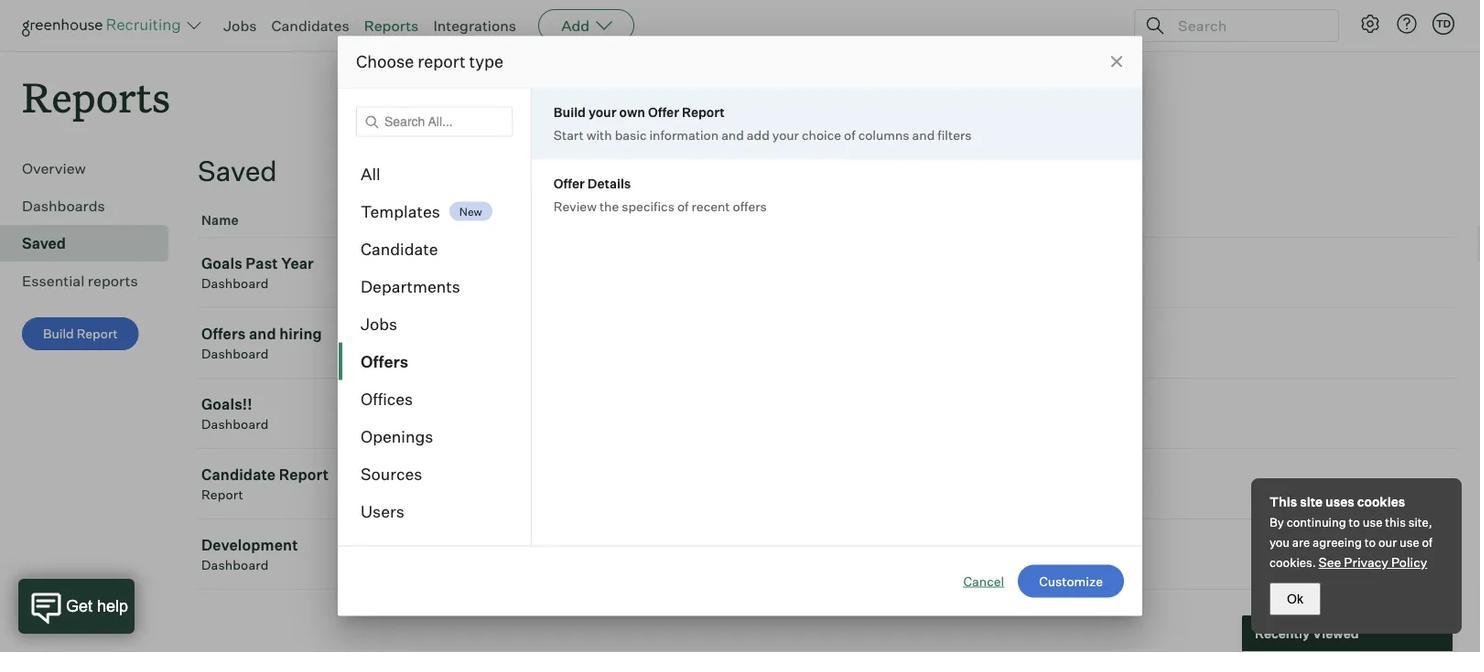 Task type: vqa. For each thing, say whether or not it's contained in the screenshot.
Milestone
no



Task type: locate. For each thing, give the bounding box(es) containing it.
recently viewed
[[1255, 626, 1359, 642]]

to
[[1349, 515, 1361, 530], [1365, 536, 1376, 550]]

1 horizontal spatial reports
[[364, 16, 419, 35]]

1 horizontal spatial of
[[844, 127, 856, 143]]

1 vertical spatial candidate
[[201, 466, 276, 485]]

saved
[[198, 154, 277, 188], [22, 235, 66, 253]]

offers down 'goals past year dashboard' at the left top of the page
[[201, 325, 246, 344]]

0 vertical spatial offers
[[201, 325, 246, 344]]

use down cookies
[[1363, 515, 1383, 530]]

offer up the review
[[554, 176, 585, 192]]

candidate down the goals!! dashboard
[[201, 466, 276, 485]]

dashboard
[[201, 276, 269, 292], [201, 346, 269, 362], [201, 417, 269, 433], [201, 558, 269, 574]]

1 dashboard from the top
[[201, 276, 269, 292]]

1 - from the left
[[835, 546, 842, 564]]

type
[[469, 51, 504, 72]]

goals!!
[[201, 396, 252, 414]]

by
[[1270, 515, 1284, 530]]

of right choice
[[844, 127, 856, 143]]

name
[[201, 213, 239, 229]]

templates
[[361, 201, 440, 222]]

0 vertical spatial your
[[589, 104, 617, 120]]

offer up information
[[648, 104, 679, 120]]

offers up offices
[[361, 352, 409, 372]]

Search text field
[[1174, 12, 1322, 39]]

privacy
[[1344, 555, 1389, 571]]

0 horizontal spatial reports
[[22, 70, 170, 124]]

report
[[418, 51, 466, 72]]

3 dashboard from the top
[[201, 417, 269, 433]]

offers and hiring dashboard
[[201, 325, 322, 362]]

reports
[[88, 272, 138, 290]]

report up development
[[201, 487, 244, 503]]

offices
[[361, 389, 413, 409]]

candidate down 'templates'
[[361, 239, 438, 259]]

reports up choose
[[364, 16, 419, 35]]

review
[[554, 199, 597, 215]]

saved up essential
[[22, 235, 66, 253]]

sources
[[361, 464, 422, 484]]

are
[[1293, 536, 1311, 550]]

build inside build your own offer report start with basic information and add your choice of columns and filters
[[554, 104, 586, 120]]

and inside offers and hiring dashboard
[[249, 325, 276, 344]]

columns
[[859, 127, 910, 143]]

choose
[[356, 51, 414, 72]]

choice
[[802, 127, 842, 143]]

site,
[[1409, 515, 1433, 530]]

dashboards link
[[22, 195, 161, 217]]

jobs
[[223, 16, 257, 35], [361, 314, 398, 334]]

td button
[[1429, 9, 1459, 38]]

build up start
[[554, 104, 586, 120]]

cancel
[[964, 574, 1005, 590]]

reports
[[364, 16, 419, 35], [22, 70, 170, 124]]

dashboard down goals
[[201, 276, 269, 292]]

reports link
[[364, 16, 419, 35]]

0 vertical spatial build
[[554, 104, 586, 120]]

offers
[[733, 199, 767, 215]]

1 horizontal spatial build
[[554, 104, 586, 120]]

jobs link
[[223, 16, 257, 35]]

jobs inside choose report type dialog
[[361, 314, 398, 334]]

0 vertical spatial to
[[1349, 515, 1361, 530]]

0 vertical spatial saved
[[198, 154, 277, 188]]

1 horizontal spatial offer
[[648, 104, 679, 120]]

1 horizontal spatial use
[[1400, 536, 1420, 550]]

0 vertical spatial offer
[[648, 104, 679, 120]]

build
[[554, 104, 586, 120], [43, 326, 74, 342]]

and left add
[[722, 127, 744, 143]]

to left our
[[1365, 536, 1376, 550]]

of down site,
[[1422, 536, 1433, 550]]

build down essential
[[43, 326, 74, 342]]

td button
[[1433, 13, 1455, 35]]

1 horizontal spatial offers
[[361, 352, 409, 372]]

offers inside offers and hiring dashboard
[[201, 325, 246, 344]]

offers
[[201, 325, 246, 344], [361, 352, 409, 372]]

dashboard inside 'goals past year dashboard'
[[201, 276, 269, 292]]

configure image
[[1360, 13, 1382, 35]]

1 vertical spatial jobs
[[361, 314, 398, 334]]

integrations link
[[433, 16, 517, 35]]

build inside button
[[43, 326, 74, 342]]

of left recent
[[677, 199, 689, 215]]

2 horizontal spatial of
[[1422, 536, 1433, 550]]

1 horizontal spatial jobs
[[361, 314, 398, 334]]

0 horizontal spatial and
[[249, 325, 276, 344]]

report
[[682, 104, 725, 120], [77, 326, 118, 342], [279, 466, 329, 485], [201, 487, 244, 503]]

dashboard down goals!! in the bottom left of the page
[[201, 417, 269, 433]]

build report button
[[22, 318, 139, 351]]

greenhouse recruiting image
[[22, 15, 187, 37]]

development dashboard
[[201, 537, 298, 574]]

use
[[1363, 515, 1383, 530], [1400, 536, 1420, 550]]

candidate for candidate
[[361, 239, 438, 259]]

0 vertical spatial reports
[[364, 16, 419, 35]]

your right add
[[773, 127, 799, 143]]

openings
[[361, 427, 433, 447]]

and left hiring
[[249, 325, 276, 344]]

see
[[1319, 555, 1342, 571]]

build report
[[43, 326, 118, 342]]

candidate inside candidate report report
[[201, 466, 276, 485]]

offers inside choose report type dialog
[[361, 352, 409, 372]]

0 horizontal spatial build
[[43, 326, 74, 342]]

2 dashboard from the top
[[201, 346, 269, 362]]

dashboard up goals!! in the bottom left of the page
[[201, 346, 269, 362]]

2 - from the left
[[842, 546, 849, 564]]

-
[[835, 546, 842, 564], [842, 546, 849, 564]]

1 horizontal spatial candidate
[[361, 239, 438, 259]]

and
[[722, 127, 744, 143], [912, 127, 935, 143], [249, 325, 276, 344]]

report down essential reports link at the left of the page
[[77, 326, 118, 342]]

candidate inside choose report type dialog
[[361, 239, 438, 259]]

and left filters
[[912, 127, 935, 143]]

development
[[201, 537, 298, 555]]

agreeing
[[1313, 536, 1362, 550]]

use up "policy" on the right
[[1400, 536, 1420, 550]]

1 horizontal spatial and
[[722, 127, 744, 143]]

filters
[[938, 127, 972, 143]]

report up information
[[682, 104, 725, 120]]

0 horizontal spatial to
[[1349, 515, 1361, 530]]

1 vertical spatial to
[[1365, 536, 1376, 550]]

0 horizontal spatial saved
[[22, 235, 66, 253]]

dashboard down development
[[201, 558, 269, 574]]

specifics
[[622, 199, 675, 215]]

details
[[588, 176, 631, 192]]

of inside by continuing to use this site, you are agreeing to our use of cookies.
[[1422, 536, 1433, 550]]

0 vertical spatial candidate
[[361, 239, 438, 259]]

candidate report report
[[201, 466, 329, 503]]

0 horizontal spatial offer
[[554, 176, 585, 192]]

1 vertical spatial offers
[[361, 352, 409, 372]]

cookies
[[1358, 494, 1406, 510]]

of inside build your own offer report start with basic information and add your choice of columns and filters
[[844, 127, 856, 143]]

0 vertical spatial use
[[1363, 515, 1383, 530]]

offer
[[648, 104, 679, 120], [554, 176, 585, 192]]

4 dashboard from the top
[[201, 558, 269, 574]]

0 vertical spatial of
[[844, 127, 856, 143]]

1 horizontal spatial your
[[773, 127, 799, 143]]

choose report type dialog
[[338, 36, 1143, 617]]

of
[[844, 127, 856, 143], [677, 199, 689, 215], [1422, 536, 1433, 550]]

candidate
[[361, 239, 438, 259], [201, 466, 276, 485]]

saved up name
[[198, 154, 277, 188]]

departments
[[361, 277, 460, 297]]

0 vertical spatial jobs
[[223, 16, 257, 35]]

0 horizontal spatial offers
[[201, 325, 246, 344]]

goals!! dashboard
[[201, 396, 269, 433]]

1 horizontal spatial to
[[1365, 536, 1376, 550]]

reports down the greenhouse recruiting image
[[22, 70, 170, 124]]

information
[[650, 127, 719, 143]]

1 vertical spatial build
[[43, 326, 74, 342]]

cookies.
[[1270, 556, 1316, 570]]

your up with
[[589, 104, 617, 120]]

continuing
[[1287, 515, 1347, 530]]

0 horizontal spatial candidate
[[201, 466, 276, 485]]

to down uses
[[1349, 515, 1361, 530]]

users
[[361, 502, 405, 522]]

1 vertical spatial of
[[677, 199, 689, 215]]

this
[[1270, 494, 1298, 510]]

0 horizontal spatial of
[[677, 199, 689, 215]]

report inside button
[[77, 326, 118, 342]]

1 vertical spatial offer
[[554, 176, 585, 192]]

you
[[1270, 536, 1290, 550]]

2 vertical spatial of
[[1422, 536, 1433, 550]]

jobs left candidates link
[[223, 16, 257, 35]]

1 vertical spatial reports
[[22, 70, 170, 124]]

jobs down departments
[[361, 314, 398, 334]]

dashboard inside development dashboard
[[201, 558, 269, 574]]

overview link
[[22, 158, 161, 180]]

essential reports
[[22, 272, 138, 290]]

start
[[554, 127, 584, 143]]



Task type: describe. For each thing, give the bounding box(es) containing it.
with
[[587, 127, 612, 143]]

year
[[281, 255, 314, 273]]

customize
[[1039, 574, 1103, 590]]

recently
[[1255, 626, 1310, 642]]

own
[[619, 104, 645, 120]]

our
[[1379, 536, 1397, 550]]

site
[[1300, 494, 1323, 510]]

cancel link
[[964, 573, 1005, 591]]

1 horizontal spatial saved
[[198, 154, 277, 188]]

report inside build your own offer report start with basic information and add your choice of columns and filters
[[682, 104, 725, 120]]

viewed
[[1313, 626, 1359, 642]]

of inside offer details review the specifics of recent offers
[[677, 199, 689, 215]]

candidates
[[271, 16, 349, 35]]

see privacy policy link
[[1319, 555, 1428, 571]]

this
[[1386, 515, 1406, 530]]

add
[[561, 16, 590, 35]]

choose report type
[[356, 51, 504, 72]]

ok button
[[1270, 583, 1321, 616]]

add
[[747, 127, 770, 143]]

customize button
[[1018, 565, 1124, 598]]

2 horizontal spatial and
[[912, 127, 935, 143]]

offer details review the specifics of recent offers
[[554, 176, 767, 215]]

essential
[[22, 272, 85, 290]]

past
[[246, 255, 278, 273]]

saved link
[[22, 233, 161, 255]]

overview
[[22, 159, 86, 178]]

candidate for candidate report report
[[201, 466, 276, 485]]

td
[[1436, 17, 1451, 30]]

goals past year dashboard
[[201, 255, 314, 292]]

ok
[[1287, 592, 1304, 607]]

offers for offers and hiring dashboard
[[201, 325, 246, 344]]

build for build report
[[43, 326, 74, 342]]

offer inside offer details review the specifics of recent offers
[[554, 176, 585, 192]]

uses
[[1326, 494, 1355, 510]]

offer inside build your own offer report start with basic information and add your choice of columns and filters
[[648, 104, 679, 120]]

add button
[[538, 9, 635, 42]]

dashboard inside offers and hiring dashboard
[[201, 346, 269, 362]]

0 horizontal spatial use
[[1363, 515, 1383, 530]]

policy
[[1392, 555, 1428, 571]]

new
[[459, 204, 482, 218]]

integrations
[[433, 16, 517, 35]]

dashboards
[[22, 197, 105, 215]]

candidates link
[[271, 16, 349, 35]]

Search All... text field
[[356, 107, 513, 137]]

build for build your own offer report start with basic information and add your choice of columns and filters
[[554, 104, 586, 120]]

1 vertical spatial your
[[773, 127, 799, 143]]

1 vertical spatial use
[[1400, 536, 1420, 550]]

--
[[835, 546, 849, 564]]

see privacy policy
[[1319, 555, 1428, 571]]

the
[[600, 199, 619, 215]]

by continuing to use this site, you are agreeing to our use of cookies.
[[1270, 515, 1433, 570]]

hiring
[[279, 325, 322, 344]]

offers for offers
[[361, 352, 409, 372]]

1 vertical spatial saved
[[22, 235, 66, 253]]

0 horizontal spatial jobs
[[223, 16, 257, 35]]

build your own offer report start with basic information and add your choice of columns and filters
[[554, 104, 972, 143]]

essential reports link
[[22, 270, 161, 292]]

0 horizontal spatial your
[[589, 104, 617, 120]]

this site uses cookies
[[1270, 494, 1406, 510]]

basic
[[615, 127, 647, 143]]

report left sources
[[279, 466, 329, 485]]

all
[[361, 164, 381, 184]]

recent
[[692, 199, 730, 215]]

goals
[[201, 255, 242, 273]]



